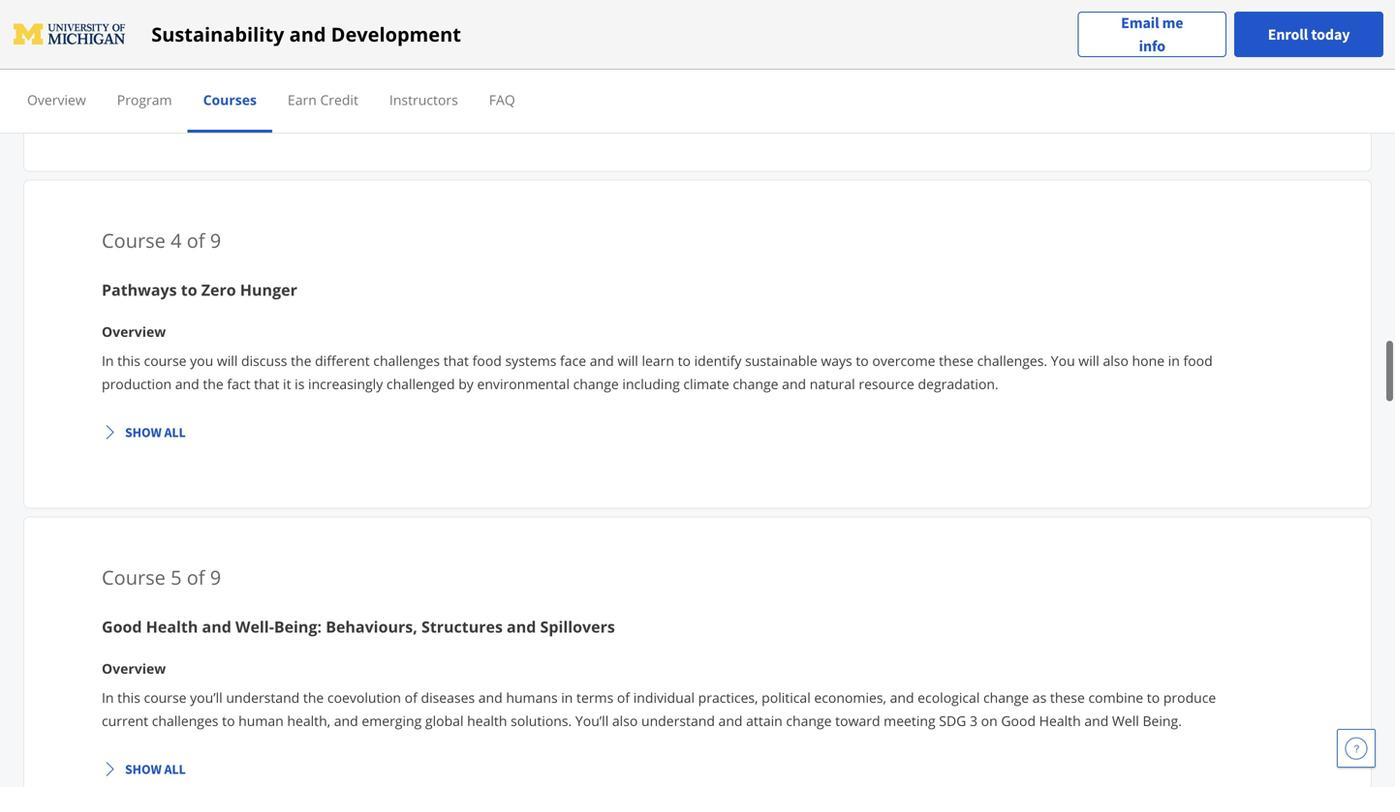 Task type: describe. For each thing, give the bounding box(es) containing it.
course 5 of 9
[[102, 565, 221, 591]]

courses
[[203, 91, 257, 109]]

health
[[467, 712, 507, 731]]

ways
[[821, 352, 853, 370]]

resource
[[859, 375, 915, 394]]

frameworks
[[126, 7, 204, 25]]

and left well- on the left
[[202, 617, 231, 638]]

good health and well-being: behaviours, structures and spillovers
[[102, 617, 615, 638]]

show all for 4
[[125, 424, 186, 442]]

show all button for 4
[[94, 415, 194, 450]]

3
[[970, 712, 978, 731]]

credit
[[320, 91, 358, 109]]

this for course 4 of 9
[[117, 352, 140, 370]]

in this course  you will discuss the different challenges that food systems face and will learn to identify sustainable ways to overcome these challenges. you will also hone in food production and the fact that it is increasingly challenged by environmental change including climate change and natural resource degradation.
[[102, 352, 1213, 394]]

challenged
[[387, 375, 455, 394]]

micro-level interventions of wellbeing
[[126, 53, 362, 72]]

challenges inside in this course you'll understand the coevolution of diseases and humans in terms of individual practices, political economies, and ecological change as these combine to produce current challenges to human health, and emerging global health solutions. you'll also understand and attain change toward meeting sdg 3 on good health and well being.
[[152, 712, 219, 731]]

as
[[1033, 689, 1047, 708]]

0 vertical spatial that
[[444, 352, 469, 370]]

these for course 5 of 9
[[1050, 689, 1085, 708]]

degradation.
[[918, 375, 999, 394]]

enroll
[[1268, 25, 1309, 44]]

sustainable
[[745, 352, 818, 370]]

global
[[425, 712, 464, 731]]

human
[[239, 712, 284, 731]]

good inside in this course you'll understand the coevolution of diseases and humans in terms of individual practices, political economies, and ecological change as these combine to produce current challenges to human health, and emerging global health solutions. you'll also understand and attain change toward meeting sdg 3 on good health and well being.
[[1001, 712, 1036, 731]]

you
[[1051, 352, 1075, 370]]

behaviours,
[[326, 617, 418, 638]]

course for 5
[[144, 689, 187, 708]]

wellbeing
[[302, 53, 362, 72]]

is
[[295, 375, 305, 394]]

level
[[166, 53, 195, 72]]

these for course 4 of 9
[[939, 352, 974, 370]]

to right learn
[[678, 352, 691, 370]]

being:
[[274, 617, 322, 638]]

3 will from the left
[[1079, 352, 1100, 370]]

the inside in this course you'll understand the coevolution of diseases and humans in terms of individual practices, political economies, and ecological change as these combine to produce current challenges to human health, and emerging global health solutions. you'll also understand and attain change toward meeting sdg 3 on good health and well being.
[[303, 689, 324, 708]]

shifts
[[178, 30, 213, 49]]

individual
[[634, 689, 695, 708]]

overview for course 5 of 9
[[102, 660, 166, 679]]

sdg
[[939, 712, 967, 731]]

course for 4
[[144, 352, 187, 370]]

2 food from the left
[[1184, 352, 1213, 370]]

in for course 5 of 9
[[102, 689, 114, 708]]

9 for course 4 of 9
[[210, 227, 221, 254]]

change down "face"
[[573, 375, 619, 394]]

humans
[[506, 689, 558, 708]]

show for 5
[[125, 761, 162, 779]]

development
[[331, 21, 461, 47]]

of right terms in the bottom left of the page
[[617, 689, 630, 708]]

0 horizontal spatial good
[[102, 617, 142, 638]]

email me info button
[[1078, 11, 1227, 58]]

and up wellbeing
[[289, 21, 326, 47]]

to up being.
[[1147, 689, 1160, 708]]

hone
[[1132, 352, 1165, 370]]

increasingly
[[308, 375, 383, 394]]

in inside in this course you'll understand the coevolution of diseases and humans in terms of individual practices, political economies, and ecological change as these combine to produce current challenges to human health, and emerging global health solutions. you'll also understand and attain change toward meeting sdg 3 on good health and well being.
[[561, 689, 573, 708]]

macro-
[[244, 30, 288, 49]]

5
[[171, 565, 182, 591]]

and up interventions
[[216, 30, 240, 49]]

societal shifts and macro-policies for poverty
[[126, 30, 409, 49]]

political
[[762, 689, 811, 708]]

this for course 5 of 9
[[117, 689, 140, 708]]

earn credit
[[288, 91, 358, 109]]

frameworks for understanding poverty and development
[[126, 7, 489, 25]]

0 vertical spatial the
[[291, 352, 312, 370]]

overcome
[[873, 352, 936, 370]]

ecological
[[918, 689, 980, 708]]

development
[[405, 7, 489, 25]]

emerging
[[362, 712, 422, 731]]

all for 5
[[164, 761, 186, 779]]

courses link
[[203, 91, 257, 109]]

in this course you'll understand the coevolution of diseases and humans in terms of individual practices, political economies, and ecological change as these combine to produce current challenges to human health, and emerging global health solutions. you'll also understand and attain change toward meeting sdg 3 on good health and well being.
[[102, 689, 1216, 731]]

attain
[[746, 712, 783, 731]]

instructors link
[[389, 91, 458, 109]]

well
[[1112, 712, 1139, 731]]

change down sustainable
[[733, 375, 779, 394]]

of down 'policies'
[[286, 53, 299, 72]]

understanding
[[230, 7, 322, 25]]

different
[[315, 352, 370, 370]]

well-
[[235, 617, 274, 638]]

and right "face"
[[590, 352, 614, 370]]

1 vertical spatial for
[[339, 30, 358, 49]]

produce
[[1164, 689, 1216, 708]]

pathways
[[102, 280, 177, 301]]

spillovers
[[540, 617, 615, 638]]

terms
[[577, 689, 614, 708]]

show for 4
[[125, 424, 162, 442]]

learn
[[642, 352, 674, 370]]

solutions.
[[511, 712, 572, 731]]

challenges inside in this course  you will discuss the different challenges that food systems face and will learn to identify sustainable ways to overcome these challenges. you will also hone in food production and the fact that it is increasingly challenged by environmental change including climate change and natural resource degradation.
[[373, 352, 440, 370]]

0 horizontal spatial that
[[254, 375, 280, 394]]

change down political
[[786, 712, 832, 731]]

help center image
[[1345, 737, 1368, 761]]

program link
[[117, 91, 172, 109]]

meeting
[[884, 712, 936, 731]]

4
[[171, 227, 182, 254]]



Task type: vqa. For each thing, say whether or not it's contained in the screenshot.
topmost also
yes



Task type: locate. For each thing, give the bounding box(es) containing it.
understand
[[226, 689, 300, 708], [642, 712, 715, 731]]

in
[[1168, 352, 1180, 370], [561, 689, 573, 708]]

show all button down production in the left top of the page
[[94, 415, 194, 450]]

0 vertical spatial good
[[102, 617, 142, 638]]

current
[[102, 712, 148, 731]]

0 vertical spatial health
[[146, 617, 198, 638]]

1 horizontal spatial food
[[1184, 352, 1213, 370]]

0 horizontal spatial also
[[612, 712, 638, 731]]

show all down current
[[125, 761, 186, 779]]

and up health
[[479, 689, 503, 708]]

health down 5
[[146, 617, 198, 638]]

course inside in this course  you will discuss the different challenges that food systems face and will learn to identify sustainable ways to overcome these challenges. you will also hone in food production and the fact that it is increasingly challenged by environmental change including climate change and natural resource degradation.
[[144, 352, 187, 370]]

1 horizontal spatial for
[[339, 30, 358, 49]]

2 show all button from the top
[[94, 753, 194, 788]]

the up is
[[291, 352, 312, 370]]

will
[[217, 352, 238, 370], [618, 352, 638, 370], [1079, 352, 1100, 370]]

1 9 from the top
[[210, 227, 221, 254]]

challenges up challenged
[[373, 352, 440, 370]]

show down current
[[125, 761, 162, 779]]

systems
[[505, 352, 557, 370]]

also
[[1103, 352, 1129, 370], [612, 712, 638, 731]]

0 vertical spatial also
[[1103, 352, 1129, 370]]

1 vertical spatial show all
[[125, 761, 186, 779]]

hunger
[[240, 280, 297, 301]]

these right as
[[1050, 689, 1085, 708]]

this inside in this course  you will discuss the different challenges that food systems face and will learn to identify sustainable ways to overcome these challenges. you will also hone in food production and the fact that it is increasingly challenged by environmental change including climate change and natural resource degradation.
[[117, 352, 140, 370]]

course left you'll
[[144, 689, 187, 708]]

1 vertical spatial in
[[102, 689, 114, 708]]

overview down university of michigan image
[[27, 91, 86, 109]]

1 vertical spatial overview
[[102, 323, 166, 341]]

0 vertical spatial course
[[102, 227, 166, 254]]

2 course from the top
[[102, 565, 166, 591]]

good right on at the bottom right of the page
[[1001, 712, 1036, 731]]

0 vertical spatial challenges
[[373, 352, 440, 370]]

health,
[[287, 712, 331, 731]]

economies,
[[814, 689, 887, 708]]

9 right the 4
[[210, 227, 221, 254]]

combine
[[1089, 689, 1144, 708]]

1 vertical spatial all
[[164, 761, 186, 779]]

this up production in the left top of the page
[[117, 352, 140, 370]]

1 food from the left
[[473, 352, 502, 370]]

change
[[573, 375, 619, 394], [733, 375, 779, 394], [984, 689, 1029, 708], [786, 712, 832, 731]]

show all button for 5
[[94, 753, 194, 788]]

to right ways
[[856, 352, 869, 370]]

1 horizontal spatial in
[[1168, 352, 1180, 370]]

policies
[[288, 30, 336, 49]]

1 vertical spatial challenges
[[152, 712, 219, 731]]

to
[[181, 280, 197, 301], [678, 352, 691, 370], [856, 352, 869, 370], [1147, 689, 1160, 708], [222, 712, 235, 731]]

1 horizontal spatial understand
[[642, 712, 715, 731]]

overview inside certificate menu element
[[27, 91, 86, 109]]

0 vertical spatial show all button
[[94, 415, 194, 450]]

0 vertical spatial in
[[1168, 352, 1180, 370]]

to left zero at top left
[[181, 280, 197, 301]]

1 vertical spatial these
[[1050, 689, 1085, 708]]

0 horizontal spatial food
[[473, 352, 502, 370]]

faq
[[489, 91, 515, 109]]

for up wellbeing
[[339, 30, 358, 49]]

2 in from the top
[[102, 689, 114, 708]]

the up health,
[[303, 689, 324, 708]]

0 horizontal spatial will
[[217, 352, 238, 370]]

change up on at the bottom right of the page
[[984, 689, 1029, 708]]

1 vertical spatial in
[[561, 689, 573, 708]]

1 horizontal spatial that
[[444, 352, 469, 370]]

poverty
[[326, 7, 374, 25], [361, 30, 409, 49]]

and down coevolution
[[334, 712, 358, 731]]

fact
[[227, 375, 251, 394]]

challenges down you'll
[[152, 712, 219, 731]]

of up emerging
[[405, 689, 418, 708]]

1 vertical spatial 9
[[210, 565, 221, 591]]

1 horizontal spatial health
[[1039, 712, 1081, 731]]

1 this from the top
[[117, 352, 140, 370]]

email me info
[[1121, 13, 1184, 56]]

enroll today
[[1268, 25, 1350, 44]]

0 vertical spatial show
[[125, 424, 162, 442]]

pathways to zero hunger
[[102, 280, 297, 301]]

also inside in this course you'll understand the coevolution of diseases and humans in terms of individual practices, political economies, and ecological change as these combine to produce current challenges to human health, and emerging global health solutions. you'll also understand and attain change toward meeting sdg 3 on good health and well being.
[[612, 712, 638, 731]]

1 horizontal spatial also
[[1103, 352, 1129, 370]]

0 horizontal spatial health
[[146, 617, 198, 638]]

0 vertical spatial for
[[208, 7, 226, 25]]

including
[[623, 375, 680, 394]]

course left the 4
[[102, 227, 166, 254]]

9 for course 5 of 9
[[210, 565, 221, 591]]

1 show all from the top
[[125, 424, 186, 442]]

course
[[144, 352, 187, 370], [144, 689, 187, 708]]

structures
[[422, 617, 503, 638]]

all
[[164, 424, 186, 442], [164, 761, 186, 779]]

1 all from the top
[[164, 424, 186, 442]]

overview for course 4 of 9
[[102, 323, 166, 341]]

1 vertical spatial understand
[[642, 712, 715, 731]]

0 horizontal spatial in
[[561, 689, 573, 708]]

0 vertical spatial in
[[102, 352, 114, 370]]

2 show from the top
[[125, 761, 162, 779]]

toward
[[836, 712, 880, 731]]

1 vertical spatial course
[[144, 689, 187, 708]]

understand up the human
[[226, 689, 300, 708]]

9 right 5
[[210, 565, 221, 591]]

you
[[190, 352, 213, 370]]

1 horizontal spatial challenges
[[373, 352, 440, 370]]

also inside in this course  you will discuss the different challenges that food systems face and will learn to identify sustainable ways to overcome these challenges. you will also hone in food production and the fact that it is increasingly challenged by environmental change including climate change and natural resource degradation.
[[1103, 352, 1129, 370]]

in right hone
[[1168, 352, 1180, 370]]

course
[[102, 227, 166, 254], [102, 565, 166, 591]]

0 vertical spatial 9
[[210, 227, 221, 254]]

1 vertical spatial course
[[102, 565, 166, 591]]

show all down production in the left top of the page
[[125, 424, 186, 442]]

1 vertical spatial the
[[203, 375, 224, 394]]

face
[[560, 352, 586, 370]]

1 horizontal spatial will
[[618, 352, 638, 370]]

0 vertical spatial overview
[[27, 91, 86, 109]]

2 horizontal spatial will
[[1079, 352, 1100, 370]]

show all button down current
[[94, 753, 194, 788]]

this up current
[[117, 689, 140, 708]]

0 vertical spatial course
[[144, 352, 187, 370]]

this inside in this course you'll understand the coevolution of diseases and humans in terms of individual practices, political economies, and ecological change as these combine to produce current challenges to human health, and emerging global health solutions. you'll also understand and attain change toward meeting sdg 3 on good health and well being.
[[117, 689, 140, 708]]

climate
[[684, 375, 729, 394]]

environmental
[[477, 375, 570, 394]]

1 in from the top
[[102, 352, 114, 370]]

enroll today button
[[1235, 12, 1384, 57]]

good down course 5 of 9
[[102, 617, 142, 638]]

2 show all from the top
[[125, 761, 186, 779]]

also right the you'll
[[612, 712, 638, 731]]

1 vertical spatial this
[[117, 689, 140, 708]]

understand down "individual"
[[642, 712, 715, 731]]

for up "shifts"
[[208, 7, 226, 25]]

coevolution
[[327, 689, 401, 708]]

and
[[377, 7, 402, 25], [289, 21, 326, 47], [216, 30, 240, 49], [590, 352, 614, 370], [175, 375, 199, 394], [782, 375, 806, 394], [202, 617, 231, 638], [507, 617, 536, 638], [479, 689, 503, 708], [890, 689, 914, 708], [334, 712, 358, 731], [719, 712, 743, 731], [1085, 712, 1109, 731]]

discuss
[[241, 352, 287, 370]]

and up meeting
[[890, 689, 914, 708]]

it
[[283, 375, 291, 394]]

and down you
[[175, 375, 199, 394]]

0 vertical spatial poverty
[[326, 7, 374, 25]]

0 vertical spatial these
[[939, 352, 974, 370]]

1 vertical spatial poverty
[[361, 30, 409, 49]]

identify
[[694, 352, 742, 370]]

course left you
[[144, 352, 187, 370]]

email
[[1121, 13, 1160, 32]]

the
[[291, 352, 312, 370], [203, 375, 224, 394], [303, 689, 324, 708]]

of
[[286, 53, 299, 72], [187, 227, 205, 254], [187, 565, 205, 591], [405, 689, 418, 708], [617, 689, 630, 708]]

1 horizontal spatial good
[[1001, 712, 1036, 731]]

and down practices, at bottom right
[[719, 712, 743, 731]]

food up by
[[473, 352, 502, 370]]

sustainability and development
[[151, 21, 461, 47]]

0 vertical spatial show all
[[125, 424, 186, 442]]

in up current
[[102, 689, 114, 708]]

9
[[210, 227, 221, 254], [210, 565, 221, 591]]

1 horizontal spatial these
[[1050, 689, 1085, 708]]

0 vertical spatial this
[[117, 352, 140, 370]]

1 show all button from the top
[[94, 415, 194, 450]]

health
[[146, 617, 198, 638], [1039, 712, 1081, 731]]

1 will from the left
[[217, 352, 238, 370]]

health down as
[[1039, 712, 1081, 731]]

that left it
[[254, 375, 280, 394]]

1 course from the top
[[144, 352, 187, 370]]

zero
[[201, 280, 236, 301]]

1 course from the top
[[102, 227, 166, 254]]

overview down pathways
[[102, 323, 166, 341]]

the left the fact
[[203, 375, 224, 394]]

you'll
[[190, 689, 223, 708]]

0 vertical spatial all
[[164, 424, 186, 442]]

0 horizontal spatial understand
[[226, 689, 300, 708]]

of right the 4
[[187, 227, 205, 254]]

for
[[208, 7, 226, 25], [339, 30, 358, 49]]

faq link
[[489, 91, 515, 109]]

you'll
[[576, 712, 609, 731]]

certificate menu element
[[12, 70, 1384, 133]]

that up by
[[444, 352, 469, 370]]

earn
[[288, 91, 317, 109]]

interventions
[[199, 53, 282, 72]]

in for course 4 of 9
[[102, 352, 114, 370]]

0 horizontal spatial these
[[939, 352, 974, 370]]

2 vertical spatial the
[[303, 689, 324, 708]]

1 vertical spatial good
[[1001, 712, 1036, 731]]

0 horizontal spatial challenges
[[152, 712, 219, 731]]

1 vertical spatial show
[[125, 761, 162, 779]]

course for course 4 of 9
[[102, 227, 166, 254]]

in inside in this course  you will discuss the different challenges that food systems face and will learn to identify sustainable ways to overcome these challenges. you will also hone in food production and the fact that it is increasingly challenged by environmental change including climate change and natural resource degradation.
[[1168, 352, 1180, 370]]

2 will from the left
[[618, 352, 638, 370]]

to down you'll
[[222, 712, 235, 731]]

on
[[981, 712, 998, 731]]

this
[[117, 352, 140, 370], [117, 689, 140, 708]]

poverty up wellbeing
[[361, 30, 409, 49]]

today
[[1312, 25, 1350, 44]]

course inside in this course you'll understand the coevolution of diseases and humans in terms of individual practices, political economies, and ecological change as these combine to produce current challenges to human health, and emerging global health solutions. you'll also understand and attain change toward meeting sdg 3 on good health and well being.
[[144, 689, 187, 708]]

of right 5
[[187, 565, 205, 591]]

2 course from the top
[[144, 689, 187, 708]]

2 this from the top
[[117, 689, 140, 708]]

0 vertical spatial understand
[[226, 689, 300, 708]]

university of michigan image
[[12, 19, 128, 50]]

2 vertical spatial overview
[[102, 660, 166, 679]]

show all for 5
[[125, 761, 186, 779]]

course for course 5 of 9
[[102, 565, 166, 591]]

show down production in the left top of the page
[[125, 424, 162, 442]]

1 vertical spatial show all button
[[94, 753, 194, 788]]

in inside in this course  you will discuss the different challenges that food systems face and will learn to identify sustainable ways to overcome these challenges. you will also hone in food production and the fact that it is increasingly challenged by environmental change including climate change and natural resource degradation.
[[102, 352, 114, 370]]

course left 5
[[102, 565, 166, 591]]

1 show from the top
[[125, 424, 162, 442]]

overview link
[[27, 91, 86, 109]]

societal
[[126, 30, 175, 49]]

micro-
[[126, 53, 166, 72]]

food
[[473, 352, 502, 370], [1184, 352, 1213, 370]]

0 horizontal spatial for
[[208, 7, 226, 25]]

these inside in this course  you will discuss the different challenges that food systems face and will learn to identify sustainable ways to overcome these challenges. you will also hone in food production and the fact that it is increasingly challenged by environmental change including climate change and natural resource degradation.
[[939, 352, 974, 370]]

earn credit link
[[288, 91, 358, 109]]

being.
[[1143, 712, 1182, 731]]

info
[[1139, 36, 1166, 56]]

instructors
[[389, 91, 458, 109]]

program
[[117, 91, 172, 109]]

poverty up 'policies'
[[326, 7, 374, 25]]

diseases
[[421, 689, 475, 708]]

health inside in this course you'll understand the coevolution of diseases and humans in terms of individual practices, political economies, and ecological change as these combine to produce current challenges to human health, and emerging global health solutions. you'll also understand and attain change toward meeting sdg 3 on good health and well being.
[[1039, 712, 1081, 731]]

by
[[459, 375, 474, 394]]

2 all from the top
[[164, 761, 186, 779]]

sustainability
[[151, 21, 284, 47]]

also left hone
[[1103, 352, 1129, 370]]

these up degradation.
[[939, 352, 974, 370]]

in inside in this course you'll understand the coevolution of diseases and humans in terms of individual practices, political economies, and ecological change as these combine to produce current challenges to human health, and emerging global health solutions. you'll also understand and attain change toward meeting sdg 3 on good health and well being.
[[102, 689, 114, 708]]

these inside in this course you'll understand the coevolution of diseases and humans in terms of individual practices, political economies, and ecological change as these combine to produce current challenges to human health, and emerging global health solutions. you'll also understand and attain change toward meeting sdg 3 on good health and well being.
[[1050, 689, 1085, 708]]

food right hone
[[1184, 352, 1213, 370]]

2 9 from the top
[[210, 565, 221, 591]]

in up production in the left top of the page
[[102, 352, 114, 370]]

and left spillovers
[[507, 617, 536, 638]]

and left well
[[1085, 712, 1109, 731]]

course 4 of 9
[[102, 227, 221, 254]]

1 vertical spatial also
[[612, 712, 638, 731]]

in left terms in the bottom left of the page
[[561, 689, 573, 708]]

production
[[102, 375, 172, 394]]

1 vertical spatial health
[[1039, 712, 1081, 731]]

me
[[1163, 13, 1184, 32]]

1 vertical spatial that
[[254, 375, 280, 394]]

overview up current
[[102, 660, 166, 679]]

all for 4
[[164, 424, 186, 442]]

practices,
[[698, 689, 758, 708]]

and left development
[[377, 7, 402, 25]]

and down sustainable
[[782, 375, 806, 394]]

challenges
[[373, 352, 440, 370], [152, 712, 219, 731]]



